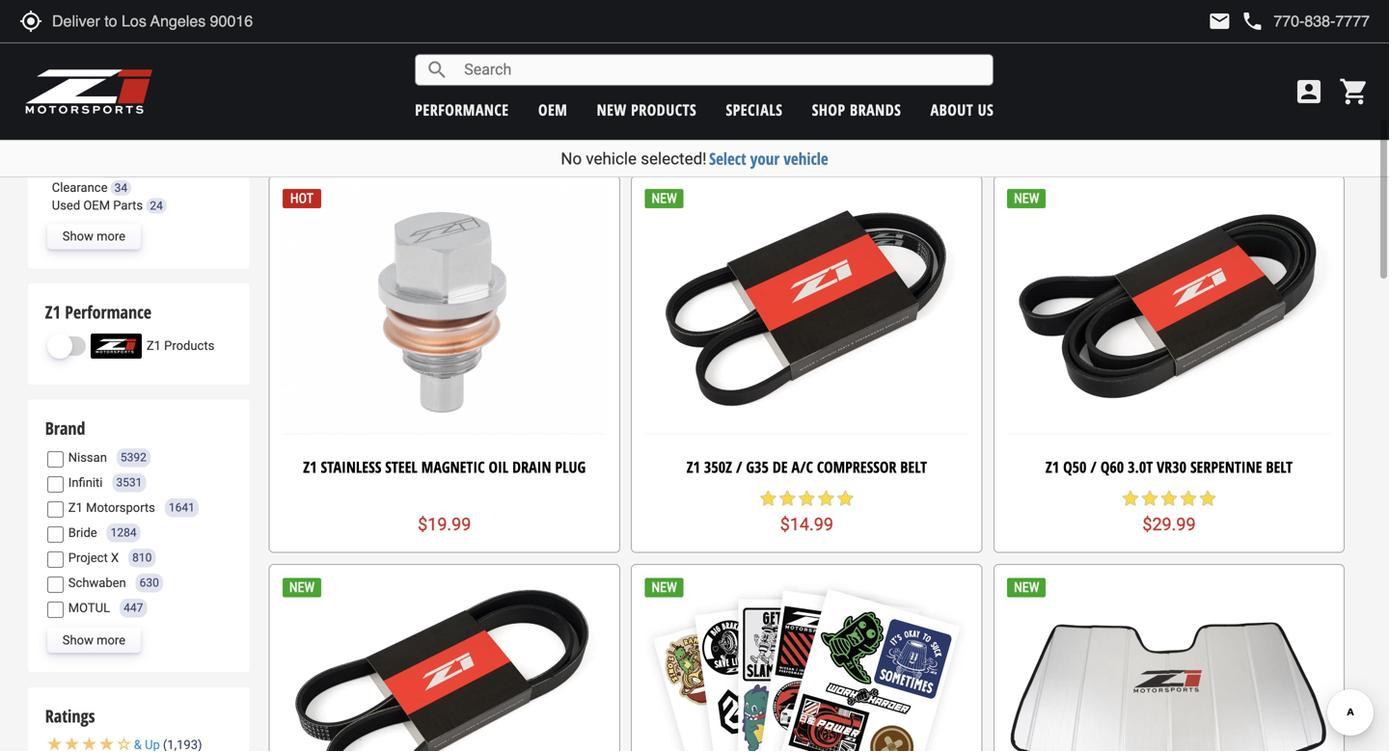 Task type: locate. For each thing, give the bounding box(es) containing it.
more up z1 motorsports logo
[[97, 23, 126, 37]]

more down 34
[[97, 229, 126, 244]]

star star star star star $29.99
[[1122, 489, 1218, 535]]

$14.99 for g35
[[781, 515, 834, 535]]

0 horizontal spatial $14.99
[[418, 126, 471, 146]]

3 more from the top
[[97, 634, 126, 648]]

wrench
[[519, 68, 571, 89]]

show more up z1 motorsports logo
[[63, 23, 126, 37]]

2 $29.99 from the top
[[1143, 515, 1197, 535]]

your
[[751, 148, 780, 170]]

z1 for z1 products
[[147, 339, 161, 353]]

2 show more button from the top
[[47, 224, 141, 250]]

$29.99
[[1143, 126, 1197, 146], [1143, 515, 1197, 535]]

performance
[[52, 145, 124, 159], [65, 301, 152, 324]]

1 vertical spatial show
[[63, 229, 93, 244]]

0 horizontal spatial q50
[[1064, 457, 1087, 478]]

1 vertical spatial show more
[[63, 229, 126, 244]]

2 vertical spatial show more
[[63, 634, 126, 648]]

1 $29.99 from the top
[[1143, 126, 1197, 146]]

1 vertical spatial q50
[[1064, 457, 1087, 478]]

1 g37 from the left
[[709, 68, 732, 89]]

upper
[[830, 68, 867, 89]]

8487
[[164, 145, 190, 159]]

oem down wrench
[[539, 99, 568, 120]]

1 vertical spatial $14.99
[[781, 515, 834, 535]]

0 vertical spatial performance
[[52, 145, 124, 159]]

z1 performance
[[45, 301, 152, 324]]

1 horizontal spatial g37
[[1099, 68, 1122, 89]]

arms
[[931, 68, 965, 89]]

0 vertical spatial q50
[[1136, 68, 1159, 89]]

g37 for /
[[1099, 68, 1122, 89]]

star star star star star $14.99 down "z1 350z / g35 de a/c compressor belt"
[[759, 489, 856, 535]]

0 horizontal spatial oem
[[52, 127, 79, 141]]

/
[[699, 68, 705, 89], [1089, 68, 1095, 89], [1126, 68, 1132, 89], [736, 457, 743, 478], [1091, 457, 1097, 478]]

oem
[[539, 99, 568, 120], [52, 127, 79, 141], [83, 198, 110, 213]]

0 vertical spatial oem
[[539, 99, 568, 120]]

parts down 34
[[113, 198, 143, 213]]

parts down 9103 on the top left
[[128, 145, 157, 159]]

vehicle
[[784, 148, 829, 170], [586, 149, 637, 168]]

oem down "clearance"
[[83, 198, 110, 213]]

oem link
[[539, 99, 568, 120]]

show more button down used
[[47, 224, 141, 250]]

3 show more from the top
[[63, 634, 126, 648]]

0 vertical spatial parts
[[82, 127, 112, 141]]

serpentine right 'vr30'
[[1191, 457, 1263, 478]]

search
[[426, 58, 449, 82]]

show more down used
[[63, 229, 126, 244]]

2 show more from the top
[[63, 229, 126, 244]]

de
[[773, 457, 788, 478]]

infiniti
[[68, 476, 103, 490]]

bride
[[68, 526, 97, 540]]

2 more from the top
[[97, 229, 126, 244]]

g37 for forged
[[709, 68, 732, 89]]

/ for z1 350z / g35 de a/c compressor belt
[[736, 457, 743, 478]]

0 vertical spatial show more
[[63, 23, 126, 37]]

parts left 9103 on the top left
[[82, 127, 112, 141]]

0 horizontal spatial vehicle
[[586, 149, 637, 168]]

/ for z1 370z / g37 forged front upper control arms
[[699, 68, 705, 89]]

None checkbox
[[47, 552, 64, 569]]

q50 left vq37
[[1136, 68, 1159, 89]]

z1 370z / g37 / q50 vq37 serpentine belt
[[1040, 68, 1300, 89]]

show more
[[63, 23, 126, 37], [63, 229, 126, 244], [63, 634, 126, 648]]

nissan
[[68, 451, 107, 465]]

oem down "category"
[[52, 127, 79, 141]]

z1 for z1 performance
[[45, 301, 61, 324]]

1 vertical spatial performance
[[65, 301, 152, 324]]

1 show more from the top
[[63, 23, 126, 37]]

star star star star star $14.99
[[396, 100, 493, 146], [759, 489, 856, 535]]

$14.99
[[418, 126, 471, 146], [781, 515, 834, 535]]

1 vertical spatial star star star star star $14.99
[[759, 489, 856, 535]]

products
[[631, 99, 697, 120]]

2 vertical spatial show
[[63, 634, 93, 648]]

show more button
[[47, 18, 141, 43], [47, 224, 141, 250], [47, 629, 141, 654]]

show for brand
[[63, 634, 93, 648]]

None checkbox
[[47, 452, 64, 468], [47, 477, 64, 493], [47, 502, 64, 519], [47, 527, 64, 544], [47, 577, 64, 594], [47, 603, 64, 619], [47, 452, 64, 468], [47, 477, 64, 493], [47, 502, 64, 519], [47, 527, 64, 544], [47, 577, 64, 594], [47, 603, 64, 619]]

1 horizontal spatial q50
[[1136, 68, 1159, 89]]

performance
[[415, 99, 509, 120]]

more for category
[[97, 229, 126, 244]]

1 vertical spatial parts
[[128, 145, 157, 159]]

1 vertical spatial more
[[97, 229, 126, 244]]

show down the 'motul'
[[63, 634, 93, 648]]

serpentine
[[1198, 68, 1270, 89], [1191, 457, 1263, 478]]

z1 for z1 stainless steel magnetic oil drain plug
[[303, 457, 317, 478]]

brand
[[45, 417, 85, 441]]

more
[[97, 23, 126, 37], [97, 229, 126, 244], [97, 634, 126, 648]]

more down the 'motul'
[[97, 634, 126, 648]]

2 g37 from the left
[[1099, 68, 1122, 89]]

star star star star star $14.99 down the "z1 10mm ratcheting keychain wrench"
[[396, 100, 493, 146]]

show
[[63, 23, 93, 37], [63, 229, 93, 244], [63, 634, 93, 648]]

z1
[[318, 68, 332, 89], [650, 68, 663, 89], [1040, 68, 1053, 89], [52, 162, 66, 177], [45, 301, 61, 324], [147, 339, 161, 353], [303, 457, 317, 478], [687, 457, 701, 478], [1046, 457, 1060, 478], [68, 501, 83, 515]]

performance inside category oem parts 9103 performance parts 8487 z1 gear 260 clearance 34 used oem parts 24
[[52, 145, 124, 159]]

show more down the 'motul'
[[63, 634, 126, 648]]

show more for category
[[63, 229, 126, 244]]

about us
[[931, 99, 994, 120]]

1 vertical spatial $29.99
[[1143, 515, 1197, 535]]

z1 for z1 10mm ratcheting keychain wrench
[[318, 68, 332, 89]]

keychain
[[456, 68, 515, 89]]

category oem parts 9103 performance parts 8487 z1 gear 260 clearance 34 used oem parts 24
[[45, 94, 190, 213]]

1 horizontal spatial $14.99
[[781, 515, 834, 535]]

1 show more button from the top
[[47, 18, 141, 43]]

vehicle right no
[[586, 149, 637, 168]]

2 vertical spatial show more button
[[47, 629, 141, 654]]

370z
[[667, 68, 695, 89], [1057, 68, 1085, 89]]

1 370z from the left
[[667, 68, 695, 89]]

star star star star star $599.99
[[759, 100, 856, 146]]

0 vertical spatial show
[[63, 23, 93, 37]]

show right the my_location
[[63, 23, 93, 37]]

serpentine right vq37
[[1198, 68, 1270, 89]]

0 vertical spatial show more button
[[47, 18, 141, 43]]

34
[[115, 181, 128, 195]]

q50
[[1136, 68, 1159, 89], [1064, 457, 1087, 478]]

q60
[[1101, 457, 1125, 478]]

belt for z1 q50 / q60 3.0t vr30 serpentine belt
[[1267, 457, 1293, 478]]

motul
[[68, 601, 110, 616]]

0 vertical spatial $29.99
[[1143, 126, 1197, 146]]

select
[[710, 148, 747, 170]]

g37 left vq37
[[1099, 68, 1122, 89]]

$29.99 down z1 370z / g37 / q50 vq37 serpentine belt
[[1143, 126, 1197, 146]]

2 vertical spatial more
[[97, 634, 126, 648]]

specials
[[726, 99, 783, 120]]

brands
[[850, 99, 902, 120]]

1 horizontal spatial 370z
[[1057, 68, 1085, 89]]

$14.99 down performance link
[[418, 126, 471, 146]]

1 vertical spatial show more button
[[47, 224, 141, 250]]

g37 left forged in the top right of the page
[[709, 68, 732, 89]]

0 vertical spatial star star star star star $14.99
[[396, 100, 493, 146]]

1 horizontal spatial star star star star star $14.99
[[759, 489, 856, 535]]

0 horizontal spatial star star star star star $14.99
[[396, 100, 493, 146]]

$599.99
[[776, 126, 839, 146]]

selected!
[[641, 149, 707, 168]]

mail
[[1209, 10, 1232, 33]]

select your vehicle link
[[710, 148, 829, 170]]

account_box
[[1294, 76, 1325, 107]]

2 vertical spatial parts
[[113, 198, 143, 213]]

$14.99 down "z1 350z / g35 de a/c compressor belt"
[[781, 515, 834, 535]]

Search search field
[[449, 55, 993, 85]]

vehicle down '$599.99'
[[784, 148, 829, 170]]

parts
[[82, 127, 112, 141], [128, 145, 157, 159], [113, 198, 143, 213]]

1 vertical spatial oem
[[52, 127, 79, 141]]

z1 for z1 350z / g35 de a/c compressor belt
[[687, 457, 701, 478]]

1 horizontal spatial vehicle
[[784, 148, 829, 170]]

1 vertical spatial serpentine
[[1191, 457, 1263, 478]]

3.0t
[[1128, 457, 1154, 478]]

show down used
[[63, 229, 93, 244]]

$29.99 down 'z1 q50 / q60 3.0t vr30 serpentine belt'
[[1143, 515, 1197, 535]]

2 vertical spatial oem
[[83, 198, 110, 213]]

0 horizontal spatial g37
[[709, 68, 732, 89]]

370z for z1 370z / g37 forged front upper control arms
[[667, 68, 695, 89]]

shop
[[812, 99, 846, 120]]

2 show from the top
[[63, 229, 93, 244]]

show more button down the 'motul'
[[47, 629, 141, 654]]

mail phone
[[1209, 10, 1265, 33]]

z1 motorsports logo image
[[24, 68, 154, 116]]

370z for z1 370z / g37 / q50 vq37 serpentine belt
[[1057, 68, 1085, 89]]

star star star star star $14.99 for keychain
[[396, 100, 493, 146]]

performance up gear
[[52, 145, 124, 159]]

performance up z1 products
[[65, 301, 152, 324]]

control
[[871, 68, 927, 89]]

3 show from the top
[[63, 634, 93, 648]]

0 vertical spatial $14.99
[[418, 126, 471, 146]]

show more button up z1 motorsports logo
[[47, 18, 141, 43]]

1 show from the top
[[63, 23, 93, 37]]

forged
[[736, 68, 782, 89]]

belt
[[1273, 68, 1300, 89], [901, 457, 928, 478], [1267, 457, 1293, 478]]

a/c
[[792, 457, 814, 478]]

0 horizontal spatial 370z
[[667, 68, 695, 89]]

drain
[[513, 457, 552, 478]]

g37
[[709, 68, 732, 89], [1099, 68, 1122, 89]]

q50 left q60
[[1064, 457, 1087, 478]]

project x
[[68, 551, 119, 566]]

about us link
[[931, 99, 994, 120]]

z1 350z / g35 de a/c compressor belt
[[687, 457, 928, 478]]

3 show more button from the top
[[47, 629, 141, 654]]

my_location
[[19, 10, 42, 33]]

z1 for z1 q50 / q60 3.0t vr30 serpentine belt
[[1046, 457, 1060, 478]]

0 vertical spatial more
[[97, 23, 126, 37]]

1 horizontal spatial oem
[[83, 198, 110, 213]]

2 370z from the left
[[1057, 68, 1085, 89]]

star star star star star $14.99 for g35
[[759, 489, 856, 535]]



Task type: describe. For each thing, give the bounding box(es) containing it.
z1 inside category oem parts 9103 performance parts 8487 z1 gear 260 clearance 34 used oem parts 24
[[52, 162, 66, 177]]

x
[[111, 551, 119, 566]]

performance link
[[415, 99, 509, 120]]

g35
[[746, 457, 769, 478]]

mail link
[[1209, 10, 1232, 33]]

z1 products
[[147, 339, 215, 353]]

plug
[[555, 457, 586, 478]]

show more button for category
[[47, 224, 141, 250]]

z1 stainless steel magnetic oil drain plug
[[303, 457, 586, 478]]

account_box link
[[1290, 76, 1330, 107]]

gear
[[70, 162, 96, 177]]

specials link
[[726, 99, 783, 120]]

$14.99 for keychain
[[418, 126, 471, 146]]

phone
[[1242, 10, 1265, 33]]

260
[[103, 163, 122, 177]]

/ for z1 q50 / q60 3.0t vr30 serpentine belt
[[1091, 457, 1097, 478]]

5392
[[121, 451, 147, 465]]

1 more from the top
[[97, 23, 126, 37]]

oil
[[489, 457, 509, 478]]

no
[[561, 149, 582, 168]]

3531
[[116, 477, 142, 490]]

350z
[[705, 457, 733, 478]]

belt for z1 350z / g35 de a/c compressor belt
[[901, 457, 928, 478]]

630
[[140, 577, 159, 590]]

z1 motorsports
[[68, 501, 155, 515]]

10mm
[[336, 68, 374, 89]]

stainless
[[321, 457, 382, 478]]

1284
[[111, 527, 137, 540]]

magnetic
[[422, 457, 485, 478]]

compressor
[[817, 457, 897, 478]]

z1 370z / g37 forged front upper control arms
[[650, 68, 965, 89]]

shop brands
[[812, 99, 902, 120]]

no vehicle selected! select your vehicle
[[561, 148, 829, 170]]

new products
[[597, 99, 697, 120]]

ratcheting
[[378, 68, 452, 89]]

810
[[132, 552, 152, 565]]

shop brands link
[[812, 99, 902, 120]]

products
[[164, 339, 215, 353]]

us
[[978, 99, 994, 120]]

new products link
[[597, 99, 697, 120]]

$19.99
[[418, 515, 471, 535]]

ratings
[[45, 705, 95, 729]]

z1 q50 / q60 3.0t vr30 serpentine belt
[[1046, 457, 1293, 478]]

$29.99 inside star star star star star $29.99
[[1143, 515, 1197, 535]]

project
[[68, 551, 108, 566]]

9103
[[119, 128, 145, 141]]

447
[[124, 602, 143, 616]]

more for brand
[[97, 634, 126, 648]]

z1 for z1 motorsports
[[68, 501, 83, 515]]

show more button for brand
[[47, 629, 141, 654]]

vq37
[[1163, 68, 1194, 89]]

1641
[[169, 502, 195, 515]]

z1 10mm ratcheting keychain wrench
[[318, 68, 571, 89]]

about
[[931, 99, 974, 120]]

vehicle inside no vehicle selected! select your vehicle
[[586, 149, 637, 168]]

shopping_cart link
[[1335, 76, 1371, 107]]

z1 for z1 370z / g37 / q50 vq37 serpentine belt
[[1040, 68, 1053, 89]]

shopping_cart
[[1340, 76, 1371, 107]]

motorsports
[[86, 501, 155, 515]]

vr30
[[1157, 457, 1187, 478]]

show more for brand
[[63, 634, 126, 648]]

/ for z1 370z / g37 / q50 vq37 serpentine belt
[[1089, 68, 1095, 89]]

phone link
[[1242, 10, 1371, 33]]

steel
[[385, 457, 418, 478]]

show for category
[[63, 229, 93, 244]]

clearance
[[52, 180, 108, 195]]

0 vertical spatial serpentine
[[1198, 68, 1270, 89]]

used
[[52, 198, 80, 213]]

24
[[150, 199, 163, 213]]

schwaben
[[68, 576, 126, 591]]

front
[[786, 68, 826, 89]]

new
[[597, 99, 627, 120]]

category
[[45, 94, 105, 118]]

2 horizontal spatial oem
[[539, 99, 568, 120]]

z1 for z1 370z / g37 forged front upper control arms
[[650, 68, 663, 89]]



Task type: vqa. For each thing, say whether or not it's contained in the screenshot.
'Shop brands' link
yes



